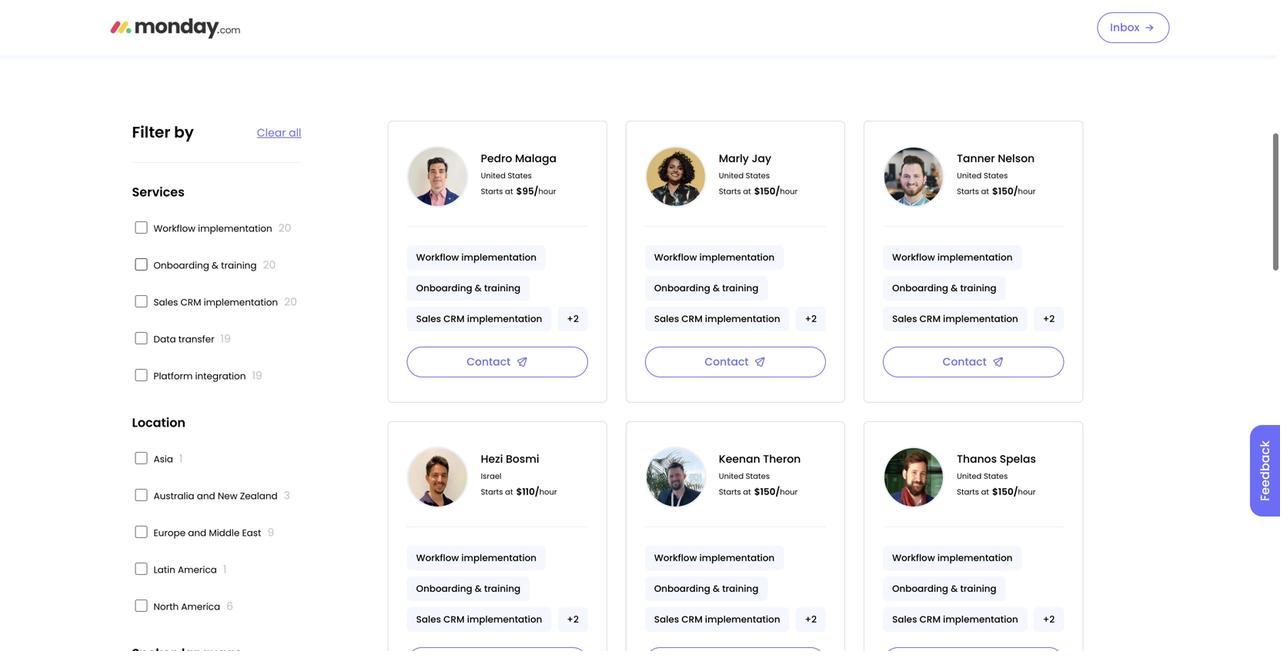 Task type: vqa. For each thing, say whether or not it's contained in the screenshot.


Task type: describe. For each thing, give the bounding box(es) containing it.
europe and middle east 9
[[154, 526, 274, 541]]

sales for hezi bosmi
[[416, 614, 441, 627]]

marly
[[719, 151, 749, 166]]

sales crm implementation for marly
[[654, 313, 780, 326]]

marly jay image
[[645, 146, 707, 208]]

states for theron
[[746, 471, 770, 482]]

training for pedro malaga
[[484, 282, 521, 295]]

transfer
[[178, 333, 214, 346]]

onboarding for thanos spelas
[[892, 583, 948, 596]]

at for keenan
[[743, 487, 751, 498]]

bosmi
[[506, 452, 539, 467]]

jay
[[752, 151, 771, 166]]

hezi bosmi israel starts at $110/ hour
[[481, 452, 557, 499]]

pedro malaga image
[[407, 146, 469, 208]]

asia
[[154, 453, 173, 466]]

crm for keenan theron
[[682, 614, 703, 627]]

workflow implementation for thanos
[[892, 552, 1013, 565]]

inbox
[[1110, 20, 1140, 35]]

9
[[267, 526, 274, 541]]

workflow for pedro malaga
[[416, 251, 459, 264]]

workflow inside workflow implementation 20
[[154, 222, 195, 235]]

hour for pedro malaga
[[538, 186, 556, 197]]

all
[[289, 125, 301, 140]]

& for pedro malaga
[[475, 282, 482, 295]]

spelas
[[1000, 452, 1036, 467]]

+2 for hezi bosmi
[[567, 614, 579, 627]]

north america 6
[[154, 600, 233, 615]]

& for marly jay
[[713, 282, 720, 295]]

hour for tanner nelson
[[1018, 186, 1036, 197]]

training inside onboarding & training 20
[[221, 259, 257, 272]]

onboarding & training for hezi bosmi
[[416, 583, 521, 596]]

united for tanner
[[957, 171, 982, 181]]

middle
[[209, 527, 240, 540]]

workflow for hezi bosmi
[[416, 552, 459, 565]]

north
[[154, 601, 179, 614]]

contact button for pedro
[[407, 347, 588, 378]]

+2 for thanos spelas
[[1043, 614, 1055, 627]]

states for malaga
[[508, 171, 532, 181]]

east
[[242, 527, 261, 540]]

& for tanner nelson
[[951, 282, 958, 295]]

at for pedro
[[505, 186, 513, 197]]

training for hezi bosmi
[[484, 583, 521, 596]]

filter
[[132, 122, 170, 143]]

onboarding for marly jay
[[654, 282, 710, 295]]

hour for keenan theron
[[780, 487, 798, 498]]

training for marly jay
[[722, 282, 759, 295]]

feedback link
[[1250, 426, 1280, 517]]

onboarding & training for thanos spelas
[[892, 583, 997, 596]]

platform integration 19
[[154, 369, 262, 384]]

sales for thanos spelas
[[892, 614, 917, 627]]

onboarding & training for tanner nelson
[[892, 282, 997, 295]]

sales for pedro malaga
[[416, 313, 441, 326]]

feedback
[[1256, 441, 1274, 502]]

clear all
[[257, 125, 301, 140]]

onboarding for pedro malaga
[[416, 282, 472, 295]]

australia
[[154, 490, 194, 503]]

$110/
[[516, 486, 539, 499]]

united for pedro
[[481, 171, 506, 181]]

onboarding for tanner nelson
[[892, 282, 948, 295]]

filter by
[[132, 122, 194, 143]]

contact for tanner nelson
[[943, 355, 987, 370]]

united for marly
[[719, 171, 744, 181]]

starts for pedro
[[481, 186, 503, 197]]

onboarding & training for keenan theron
[[654, 583, 759, 596]]

services
[[132, 184, 185, 201]]

$150/ for spelas
[[992, 486, 1018, 499]]

workflow for keenan theron
[[654, 552, 697, 565]]

$150/ for jay
[[754, 185, 780, 198]]

onboarding & training 20
[[154, 258, 276, 273]]

theron
[[763, 452, 801, 467]]

sales crm implementation for tanner
[[892, 313, 1018, 326]]

sales crm implementation for hezi
[[416, 614, 542, 627]]

training for keenan theron
[[722, 583, 759, 596]]

at for marly
[[743, 186, 751, 197]]

$150/ for theron
[[754, 486, 780, 499]]

19 for platform integration 19
[[252, 369, 262, 384]]

crm for hezi bosmi
[[443, 614, 465, 627]]

thanos spelas united states starts at $150/ hour
[[957, 452, 1036, 499]]

tanner
[[957, 151, 995, 166]]

crm for pedro malaga
[[443, 313, 465, 326]]

states for jay
[[746, 171, 770, 181]]

israel
[[481, 471, 501, 482]]

onboarding & training for marly jay
[[654, 282, 759, 295]]

6
[[226, 600, 233, 615]]

crm for tanner nelson
[[920, 313, 941, 326]]

sales crm implementation for pedro
[[416, 313, 542, 326]]

nelson
[[998, 151, 1035, 166]]

hezi bosmi image
[[407, 447, 469, 509]]

$95/
[[516, 185, 538, 198]]

hour for thanos spelas
[[1018, 487, 1036, 498]]

starts for tanner
[[957, 186, 979, 197]]

location
[[132, 415, 185, 432]]

europe
[[154, 527, 186, 540]]

workflow implementation for keenan
[[654, 552, 775, 565]]

latin
[[154, 564, 175, 577]]

& for hezi bosmi
[[475, 583, 482, 596]]

starts inside hezi bosmi israel starts at $110/ hour
[[481, 487, 503, 498]]

workflow for tanner nelson
[[892, 251, 935, 264]]



Task type: locate. For each thing, give the bounding box(es) containing it.
states down jay
[[746, 171, 770, 181]]

states inside thanos spelas united states starts at $150/ hour
[[984, 471, 1008, 482]]

thanos
[[957, 452, 997, 467]]

0 horizontal spatial contact button
[[407, 347, 588, 378]]

sales inside sales crm implementation 20
[[154, 296, 178, 309]]

2 vertical spatial 20
[[284, 295, 297, 310]]

at inside keenan theron united states starts at $150/ hour
[[743, 487, 751, 498]]

starts inside pedro malaga united states starts at $95/ hour
[[481, 186, 503, 197]]

hour inside keenan theron united states starts at $150/ hour
[[780, 487, 798, 498]]

contact button
[[407, 347, 588, 378], [645, 347, 826, 378], [883, 347, 1064, 378]]

starts for marly
[[719, 186, 741, 197]]

and inside europe and middle east 9
[[188, 527, 206, 540]]

2 horizontal spatial contact button
[[883, 347, 1064, 378]]

workflow implementation 20
[[154, 221, 291, 236]]

integration
[[195, 370, 246, 383]]

keenan theron image
[[645, 447, 707, 509]]

& for thanos spelas
[[951, 583, 958, 596]]

and inside australia and new zealand 3
[[197, 490, 215, 503]]

hezi
[[481, 452, 503, 467]]

at inside thanos spelas united states starts at $150/ hour
[[981, 487, 989, 498]]

hour inside tanner nelson united states starts at $150/ hour
[[1018, 186, 1036, 197]]

inbox button
[[1097, 12, 1170, 43]]

hour inside thanos spelas united states starts at $150/ hour
[[1018, 487, 1036, 498]]

0 vertical spatial and
[[197, 490, 215, 503]]

implementation inside sales crm implementation 20
[[204, 296, 278, 309]]

sales for tanner nelson
[[892, 313, 917, 326]]

+2 for marly jay
[[805, 313, 817, 326]]

& for keenan theron
[[713, 583, 720, 596]]

3 contact from the left
[[943, 355, 987, 370]]

at down tanner
[[981, 186, 989, 197]]

asia 1
[[154, 452, 183, 467]]

training
[[221, 259, 257, 272], [484, 282, 521, 295], [722, 282, 759, 295], [960, 282, 997, 295], [484, 583, 521, 596], [722, 583, 759, 596], [960, 583, 997, 596]]

united for thanos
[[957, 471, 982, 482]]

$150/ inside tanner nelson united states starts at $150/ hour
[[992, 185, 1018, 198]]

workflow implementation
[[416, 251, 537, 264], [654, 251, 775, 264], [892, 251, 1013, 264], [416, 552, 537, 565], [654, 552, 775, 565], [892, 552, 1013, 565]]

crm
[[181, 296, 201, 309], [443, 313, 465, 326], [682, 313, 703, 326], [920, 313, 941, 326], [443, 614, 465, 627], [682, 614, 703, 627], [920, 614, 941, 627]]

at for thanos
[[981, 487, 989, 498]]

20 for onboarding & training 20
[[263, 258, 276, 273]]

workflow implementation for hezi
[[416, 552, 537, 565]]

clear
[[257, 125, 286, 140]]

onboarding for hezi bosmi
[[416, 583, 472, 596]]

1 vertical spatial 19
[[252, 369, 262, 384]]

starts inside tanner nelson united states starts at $150/ hour
[[957, 186, 979, 197]]

implementation inside workflow implementation 20
[[198, 222, 272, 235]]

1 vertical spatial america
[[181, 601, 220, 614]]

0 horizontal spatial 19
[[221, 332, 231, 347]]

at inside hezi bosmi israel starts at $110/ hour
[[505, 487, 513, 498]]

workflow implementation for pedro
[[416, 251, 537, 264]]

and
[[197, 490, 215, 503], [188, 527, 206, 540]]

starts down thanos
[[957, 487, 979, 498]]

2 horizontal spatial contact
[[943, 355, 987, 370]]

1 right asia
[[179, 452, 183, 467]]

crm inside sales crm implementation 20
[[181, 296, 201, 309]]

19 right transfer
[[221, 332, 231, 347]]

crm for marly jay
[[682, 313, 703, 326]]

contact for pedro malaga
[[467, 355, 511, 370]]

at inside pedro malaga united states starts at $95/ hour
[[505, 186, 513, 197]]

united inside keenan theron united states starts at $150/ hour
[[719, 471, 744, 482]]

america right latin
[[178, 564, 217, 577]]

0 horizontal spatial 1
[[179, 452, 183, 467]]

1 vertical spatial 20
[[263, 258, 276, 273]]

1 vertical spatial 1
[[223, 563, 226, 578]]

at left $95/
[[505, 186, 513, 197]]

at
[[505, 186, 513, 197], [743, 186, 751, 197], [981, 186, 989, 197], [505, 487, 513, 498], [743, 487, 751, 498], [981, 487, 989, 498]]

and left new
[[197, 490, 215, 503]]

1
[[179, 452, 183, 467], [223, 563, 226, 578]]

sales for keenan theron
[[654, 614, 679, 627]]

states inside pedro malaga united states starts at $95/ hour
[[508, 171, 532, 181]]

1 down middle
[[223, 563, 226, 578]]

starts for thanos
[[957, 487, 979, 498]]

1 horizontal spatial 1
[[223, 563, 226, 578]]

starts down tanner
[[957, 186, 979, 197]]

0 horizontal spatial contact
[[467, 355, 511, 370]]

at down keenan
[[743, 487, 751, 498]]

implementation
[[198, 222, 272, 235], [461, 251, 537, 264], [699, 251, 775, 264], [937, 251, 1013, 264], [204, 296, 278, 309], [467, 313, 542, 326], [705, 313, 780, 326], [943, 313, 1018, 326], [461, 552, 537, 565], [699, 552, 775, 565], [937, 552, 1013, 565], [467, 614, 542, 627], [705, 614, 780, 627], [943, 614, 1018, 627]]

at inside marly jay united states starts at $150/ hour
[[743, 186, 751, 197]]

0 vertical spatial 20
[[278, 221, 291, 236]]

sales crm implementation for thanos
[[892, 614, 1018, 627]]

data
[[154, 333, 176, 346]]

onboarding & training for pedro malaga
[[416, 282, 521, 295]]

$150/
[[754, 185, 780, 198], [992, 185, 1018, 198], [754, 486, 780, 499], [992, 486, 1018, 499]]

&
[[212, 259, 219, 272], [475, 282, 482, 295], [713, 282, 720, 295], [951, 282, 958, 295], [475, 583, 482, 596], [713, 583, 720, 596], [951, 583, 958, 596]]

platform
[[154, 370, 193, 383]]

onboarding
[[154, 259, 209, 272], [416, 282, 472, 295], [654, 282, 710, 295], [892, 282, 948, 295], [416, 583, 472, 596], [654, 583, 710, 596], [892, 583, 948, 596]]

$150/ down jay
[[754, 185, 780, 198]]

0 vertical spatial 19
[[221, 332, 231, 347]]

america for 6
[[181, 601, 220, 614]]

1 horizontal spatial contact
[[705, 355, 749, 370]]

1 vertical spatial and
[[188, 527, 206, 540]]

20
[[278, 221, 291, 236], [263, 258, 276, 273], [284, 295, 297, 310]]

workflow for thanos spelas
[[892, 552, 935, 565]]

$150/ down nelson
[[992, 185, 1018, 198]]

states up $95/
[[508, 171, 532, 181]]

training for tanner nelson
[[960, 282, 997, 295]]

data transfer 19
[[154, 332, 231, 347]]

onboarding for keenan theron
[[654, 583, 710, 596]]

states down tanner
[[984, 171, 1008, 181]]

1 contact from the left
[[467, 355, 511, 370]]

contact
[[467, 355, 511, 370], [705, 355, 749, 370], [943, 355, 987, 370]]

australia and new zealand 3
[[154, 489, 290, 504]]

19
[[221, 332, 231, 347], [252, 369, 262, 384]]

3 contact button from the left
[[883, 347, 1064, 378]]

pedro malaga united states starts at $95/ hour
[[481, 151, 557, 198]]

hour inside hezi bosmi israel starts at $110/ hour
[[539, 487, 557, 498]]

tanner nelson image
[[883, 146, 945, 208]]

starts inside keenan theron united states starts at $150/ hour
[[719, 487, 741, 498]]

at down thanos
[[981, 487, 989, 498]]

workflow implementation for marly
[[654, 251, 775, 264]]

united down thanos
[[957, 471, 982, 482]]

states for spelas
[[984, 471, 1008, 482]]

states down thanos
[[984, 471, 1008, 482]]

united inside marly jay united states starts at $150/ hour
[[719, 171, 744, 181]]

contact for marly jay
[[705, 355, 749, 370]]

united down 'marly'
[[719, 171, 744, 181]]

starts down pedro
[[481, 186, 503, 197]]

2 contact from the left
[[705, 355, 749, 370]]

america inside the latin america 1
[[178, 564, 217, 577]]

starts for keenan
[[719, 487, 741, 498]]

$150/ inside marly jay united states starts at $150/ hour
[[754, 185, 780, 198]]

workflow
[[154, 222, 195, 235], [416, 251, 459, 264], [654, 251, 697, 264], [892, 251, 935, 264], [416, 552, 459, 565], [654, 552, 697, 565], [892, 552, 935, 565]]

+2
[[567, 313, 579, 326], [805, 313, 817, 326], [1043, 313, 1055, 326], [567, 614, 579, 627], [805, 614, 817, 627], [1043, 614, 1055, 627]]

1 contact button from the left
[[407, 347, 588, 378]]

latin america 1
[[154, 563, 226, 578]]

1 horizontal spatial 19
[[252, 369, 262, 384]]

marly jay united states starts at $150/ hour
[[719, 151, 798, 198]]

and for 3
[[197, 490, 215, 503]]

+2 for pedro malaga
[[567, 313, 579, 326]]

19 for data transfer 19
[[221, 332, 231, 347]]

$150/ inside thanos spelas united states starts at $150/ hour
[[992, 486, 1018, 499]]

workflow implementation for tanner
[[892, 251, 1013, 264]]

keenan theron united states starts at $150/ hour
[[719, 452, 801, 499]]

malaga
[[515, 151, 557, 166]]

states for nelson
[[984, 171, 1008, 181]]

new
[[218, 490, 238, 503]]

monday logo image
[[110, 11, 241, 44]]

sales for marly jay
[[654, 313, 679, 326]]

starts down 'marly'
[[719, 186, 741, 197]]

20 for sales crm implementation 20
[[284, 295, 297, 310]]

states inside marly jay united states starts at $150/ hour
[[746, 171, 770, 181]]

and for 9
[[188, 527, 206, 540]]

hour for marly jay
[[780, 186, 798, 197]]

sales crm implementation
[[416, 313, 542, 326], [654, 313, 780, 326], [892, 313, 1018, 326], [416, 614, 542, 627], [654, 614, 780, 627], [892, 614, 1018, 627]]

america left 6
[[181, 601, 220, 614]]

and left middle
[[188, 527, 206, 540]]

hour inside pedro malaga united states starts at $95/ hour
[[538, 186, 556, 197]]

& inside onboarding & training 20
[[212, 259, 219, 272]]

starts inside marly jay united states starts at $150/ hour
[[719, 186, 741, 197]]

united down tanner
[[957, 171, 982, 181]]

$150/ down theron
[[754, 486, 780, 499]]

at for tanner
[[981, 186, 989, 197]]

thanos spelas image
[[883, 447, 945, 509]]

sales crm implementation 20
[[154, 295, 297, 310]]

starts inside thanos spelas united states starts at $150/ hour
[[957, 487, 979, 498]]

united inside tanner nelson united states starts at $150/ hour
[[957, 171, 982, 181]]

united down keenan
[[719, 471, 744, 482]]

pedro
[[481, 151, 512, 166]]

united inside thanos spelas united states starts at $150/ hour
[[957, 471, 982, 482]]

contact button for marly
[[645, 347, 826, 378]]

zealand
[[240, 490, 278, 503]]

+2 for tanner nelson
[[1043, 313, 1055, 326]]

states inside keenan theron united states starts at $150/ hour
[[746, 471, 770, 482]]

1 horizontal spatial contact button
[[645, 347, 826, 378]]

training for thanos spelas
[[960, 583, 997, 596]]

united for keenan
[[719, 471, 744, 482]]

america
[[178, 564, 217, 577], [181, 601, 220, 614]]

onboarding & training
[[416, 282, 521, 295], [654, 282, 759, 295], [892, 282, 997, 295], [416, 583, 521, 596], [654, 583, 759, 596], [892, 583, 997, 596]]

states
[[508, 171, 532, 181], [746, 171, 770, 181], [984, 171, 1008, 181], [746, 471, 770, 482], [984, 471, 1008, 482]]

19 right integration
[[252, 369, 262, 384]]

onboarding inside onboarding & training 20
[[154, 259, 209, 272]]

3
[[284, 489, 290, 504]]

starts down israel
[[481, 487, 503, 498]]

clear all link
[[257, 123, 301, 142]]

sales
[[154, 296, 178, 309], [416, 313, 441, 326], [654, 313, 679, 326], [892, 313, 917, 326], [416, 614, 441, 627], [654, 614, 679, 627], [892, 614, 917, 627]]

+2 for keenan theron
[[805, 614, 817, 627]]

$150/ down the spelas
[[992, 486, 1018, 499]]

by
[[174, 122, 194, 143]]

at down 'marly'
[[743, 186, 751, 197]]

sales crm implementation for keenan
[[654, 614, 780, 627]]

hour
[[538, 186, 556, 197], [780, 186, 798, 197], [1018, 186, 1036, 197], [539, 487, 557, 498], [780, 487, 798, 498], [1018, 487, 1036, 498]]

None checkbox
[[135, 259, 147, 271], [135, 296, 147, 308], [135, 333, 147, 345], [135, 369, 147, 382], [135, 490, 147, 502], [135, 527, 147, 539], [135, 563, 147, 576], [135, 259, 147, 271], [135, 296, 147, 308], [135, 333, 147, 345], [135, 369, 147, 382], [135, 490, 147, 502], [135, 527, 147, 539], [135, 563, 147, 576]]

at left $110/
[[505, 487, 513, 498]]

2 contact button from the left
[[645, 347, 826, 378]]

starts down keenan
[[719, 487, 741, 498]]

$150/ inside keenan theron united states starts at $150/ hour
[[754, 486, 780, 499]]

america inside north america 6
[[181, 601, 220, 614]]

united inside pedro malaga united states starts at $95/ hour
[[481, 171, 506, 181]]

crm for thanos spelas
[[920, 614, 941, 627]]

america for 1
[[178, 564, 217, 577]]

$150/ for nelson
[[992, 185, 1018, 198]]

keenan
[[719, 452, 760, 467]]

workflow for marly jay
[[654, 251, 697, 264]]

0 vertical spatial 1
[[179, 452, 183, 467]]

states inside tanner nelson united states starts at $150/ hour
[[984, 171, 1008, 181]]

states down keenan
[[746, 471, 770, 482]]

None checkbox
[[135, 222, 147, 234], [135, 453, 147, 465], [135, 600, 147, 613], [135, 222, 147, 234], [135, 453, 147, 465], [135, 600, 147, 613]]

hour inside marly jay united states starts at $150/ hour
[[780, 186, 798, 197]]

united down pedro
[[481, 171, 506, 181]]

contact button for tanner
[[883, 347, 1064, 378]]

starts
[[481, 186, 503, 197], [719, 186, 741, 197], [957, 186, 979, 197], [481, 487, 503, 498], [719, 487, 741, 498], [957, 487, 979, 498]]

at inside tanner nelson united states starts at $150/ hour
[[981, 186, 989, 197]]

tanner nelson united states starts at $150/ hour
[[957, 151, 1036, 198]]

united
[[481, 171, 506, 181], [719, 171, 744, 181], [957, 171, 982, 181], [719, 471, 744, 482], [957, 471, 982, 482]]

0 vertical spatial america
[[178, 564, 217, 577]]



